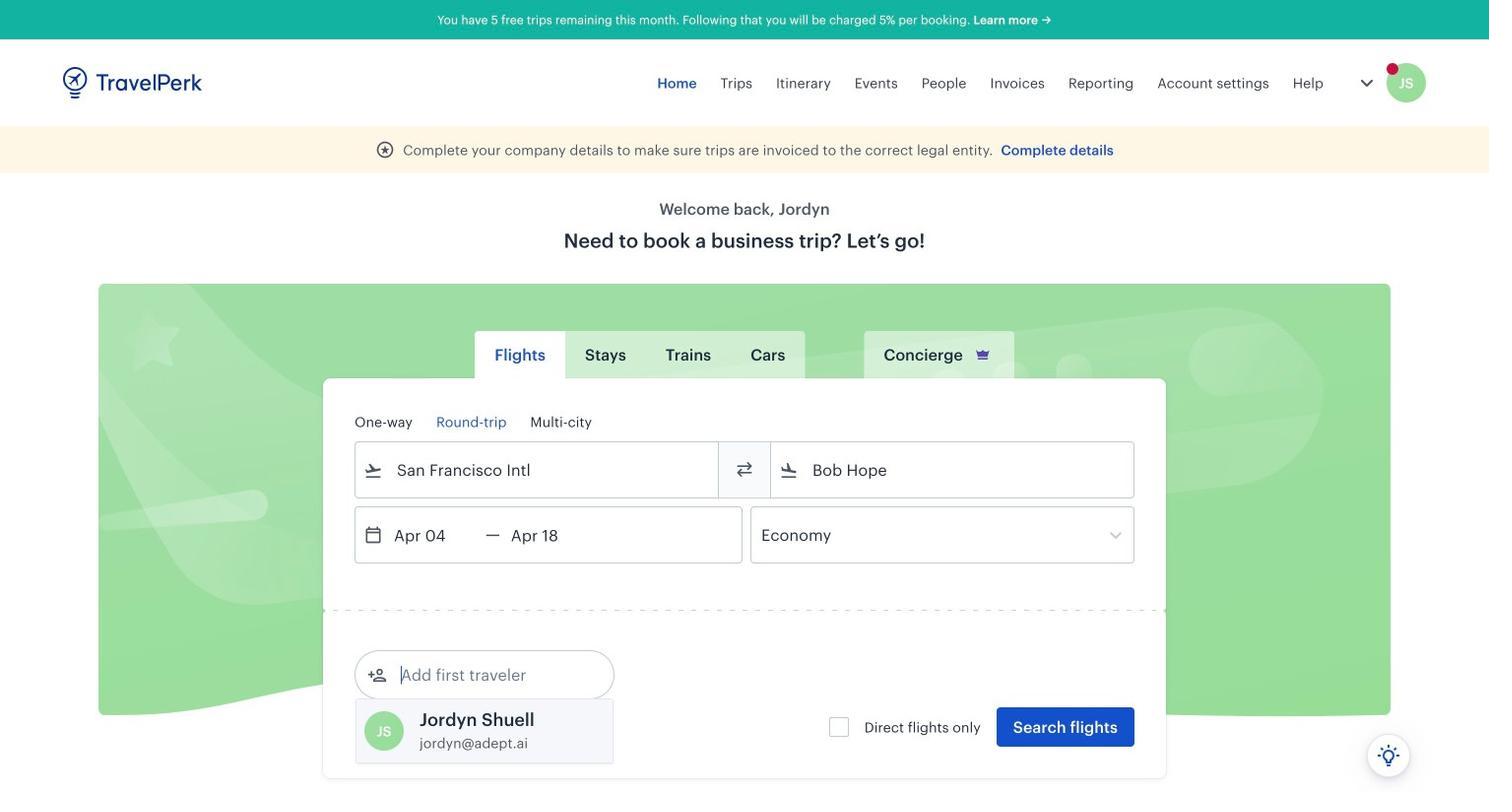 Task type: describe. For each thing, give the bounding box(es) containing it.
Return text field
[[500, 507, 603, 563]]

Depart text field
[[383, 507, 486, 563]]

From search field
[[383, 454, 693, 486]]

Add first traveler search field
[[387, 659, 592, 691]]



Task type: vqa. For each thing, say whether or not it's contained in the screenshot.
Add first traveler search box
yes



Task type: locate. For each thing, give the bounding box(es) containing it.
To search field
[[799, 454, 1108, 486]]



